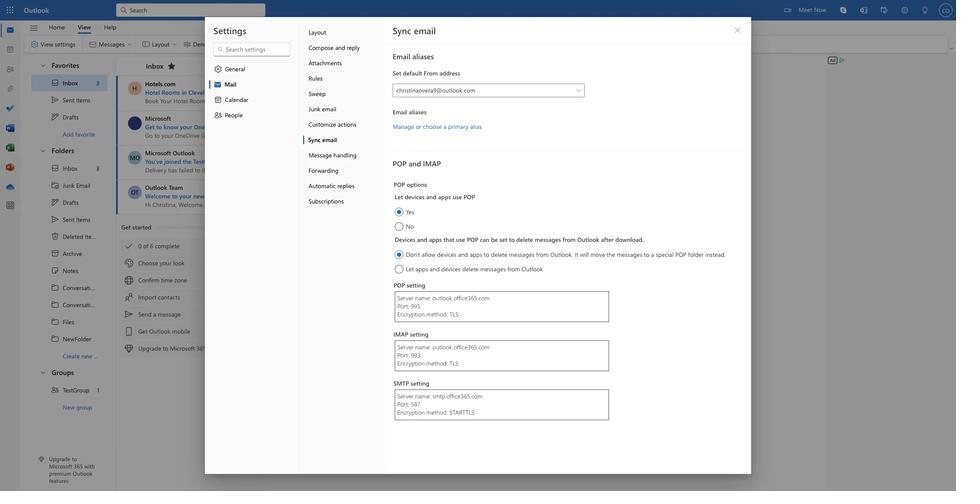 Task type: vqa. For each thing, say whether or not it's contained in the screenshot.


Task type: locate. For each thing, give the bounding box(es) containing it.
you've
[[145, 158, 163, 166]]

upgrade up premium
[[49, 456, 70, 463]]

2  tree item from the top
[[31, 296, 108, 314]]

1  from the top
[[51, 79, 59, 87]]

0 horizontal spatial folder
[[94, 352, 109, 360]]

0 vertical spatial  tree item
[[31, 91, 108, 108]]

and up 'allow'
[[417, 236, 428, 244]]

0 vertical spatial  tree item
[[31, 108, 108, 126]]

2  button from the top
[[35, 143, 50, 158]]

0 vertical spatial 
[[30, 40, 39, 49]]

 button inside folders tree item
[[35, 143, 50, 158]]

1  from the top
[[51, 284, 59, 292]]

mobile up upgrade to microsoft 365
[[172, 328, 190, 336]]

2 horizontal spatial a
[[652, 251, 655, 259]]

tab list containing home
[[42, 21, 123, 34]]

from down devices and apps that use pop can be set to delete messages from outlook after download. on the top
[[508, 265, 520, 273]]

inbox up  junk email
[[63, 164, 77, 172]]

get
[[145, 123, 155, 131], [121, 223, 131, 232], [138, 328, 148, 336]]

select
[[525, 290, 541, 298]]

2 vertical spatial email
[[322, 136, 337, 144]]

0 vertical spatial sync
[[393, 24, 412, 36]]

folders tree item
[[31, 143, 108, 160]]

apps
[[438, 193, 451, 201], [429, 236, 442, 244], [470, 251, 483, 259], [416, 265, 428, 273]]

2  tree item from the top
[[31, 211, 108, 228]]

1 horizontal spatial sync
[[393, 24, 412, 36]]

2 sent from the top
[[63, 215, 75, 224]]

devices inside 'option group'
[[405, 193, 425, 201]]

view inside button
[[78, 23, 91, 31]]

 up  files
[[51, 301, 59, 309]]

use for that
[[456, 236, 466, 244]]

premium features image
[[38, 457, 44, 463]]

2  inbox from the top
[[51, 164, 77, 173]]

 for folders
[[40, 147, 47, 154]]

junk email button
[[303, 102, 384, 117]]

a inside option group
[[652, 251, 655, 259]]

1 vertical spatial ad
[[228, 81, 234, 87]]

and inside button
[[336, 44, 345, 52]]

 inside groups tree item
[[40, 369, 47, 376]]

2 vertical spatial delete
[[463, 265, 479, 273]]


[[51, 181, 59, 190]]

email up set on the top
[[393, 52, 411, 61]]

apps inside 'option group'
[[438, 193, 451, 201]]

0 vertical spatial 3
[[96, 79, 100, 87]]

0 horizontal spatial 
[[51, 386, 59, 395]]

3 up  tree item on the left top of page
[[96, 164, 100, 172]]

2 email aliases from the top
[[393, 108, 427, 116]]

2 drafts from the top
[[63, 198, 79, 207]]

 notes
[[51, 267, 78, 275]]

a
[[444, 123, 447, 131], [652, 251, 655, 259], [153, 311, 156, 319]]

1 vertical spatial folder
[[94, 352, 109, 360]]

mobile
[[305, 123, 324, 131], [172, 328, 190, 336]]

 inside folders tree item
[[40, 147, 47, 154]]

 down 
[[51, 284, 59, 292]]

 tree item up files
[[31, 296, 108, 314]]

aliases up or in the left of the page
[[409, 108, 427, 116]]

microsoft up know
[[145, 114, 171, 123]]

outlook up welcome
[[145, 184, 167, 192]]

0 vertical spatial items
[[76, 96, 91, 104]]

1 horizontal spatial 365
[[197, 345, 206, 353]]

 tree item down "favorites"
[[31, 74, 108, 91]]

folder left 
[[94, 352, 109, 360]]

0 vertical spatial folder
[[689, 251, 704, 259]]

microsoft up you've
[[145, 149, 171, 157]]

items inside  deleted items
[[85, 233, 99, 241]]

 for  conversation history
[[51, 284, 59, 292]]

folder inside devices and apps that use pop can be set to delete messages from outlook after download. option group
[[689, 251, 704, 259]]

joined
[[164, 158, 181, 166]]

the
[[183, 158, 192, 166], [607, 251, 616, 259]]

drafts for 
[[63, 198, 79, 207]]

drafts inside favorites tree
[[63, 113, 79, 121]]

testgroup up "new group"
[[63, 386, 90, 394]]

outlook.com
[[206, 192, 242, 200]]

 inside favorites tree
[[51, 79, 59, 87]]

notes
[[63, 267, 78, 275]]

1 vertical spatial aliases
[[409, 108, 427, 116]]

Select a conversation checkbox
[[128, 151, 145, 165]]

 down groups
[[51, 386, 59, 395]]

calendar
[[225, 96, 248, 104]]

christinaovera9@outlook.com
[[397, 86, 476, 94]]

1 vertical spatial 3
[[96, 164, 100, 172]]

complete
[[155, 242, 180, 250]]

1  from the top
[[51, 113, 59, 121]]

manage or choose a primary alias button
[[393, 123, 482, 131]]

1 vertical spatial 
[[51, 164, 59, 173]]

devices
[[405, 193, 425, 201], [437, 251, 457, 259], [442, 265, 461, 273]]

a right choose
[[444, 123, 447, 131]]

 tree item
[[31, 279, 118, 296], [31, 296, 108, 314], [31, 314, 108, 331], [31, 331, 108, 348]]

items inside favorites tree
[[76, 96, 91, 104]]

2  from the top
[[40, 147, 47, 154]]

 up 
[[214, 65, 223, 73]]

team
[[169, 184, 183, 192]]

powerpoint image
[[6, 164, 15, 172]]

folder left instead.
[[689, 251, 704, 259]]

the inside devices and apps that use pop can be set to delete messages from outlook after download. option group
[[607, 251, 616, 259]]

let apps and devices delete messages from outlook
[[406, 265, 543, 273]]

0 vertical spatial sent
[[63, 96, 75, 104]]

outlook up will
[[578, 236, 600, 244]]

view inside the  view settings
[[41, 40, 53, 48]]

group inside tree item
[[76, 403, 92, 412]]

3  from the top
[[51, 318, 59, 326]]

outlook inside upgrade to microsoft 365 with premium outlook features
[[73, 470, 93, 478]]

document containing settings
[[0, 0, 957, 492]]

look
[[173, 259, 185, 267]]

 tree item
[[31, 74, 108, 91], [31, 160, 108, 177]]

upgrade right 
[[138, 345, 161, 353]]

1 vertical spatial  button
[[35, 143, 50, 158]]

0 vertical spatial email aliases
[[393, 52, 434, 61]]

a left special
[[652, 251, 655, 259]]

3 inside favorites tree
[[96, 79, 100, 87]]

1 horizontal spatial upgrade
[[138, 345, 161, 353]]

 drafts for 
[[51, 198, 79, 207]]

1 vertical spatial 365
[[74, 463, 83, 470]]

 drafts for 
[[51, 113, 79, 121]]

group right new at the left bottom of page
[[76, 403, 92, 412]]

a right send
[[153, 311, 156, 319]]

0 horizontal spatial delete
[[463, 265, 479, 273]]

2 vertical spatial email
[[76, 181, 90, 189]]

0 horizontal spatial let
[[395, 193, 403, 201]]

 for  testgroup
[[51, 386, 59, 395]]

the right joined
[[183, 158, 192, 166]]

more apps image
[[6, 202, 15, 210]]

 tree item up deleted
[[31, 211, 108, 228]]

2 vertical spatial  button
[[35, 365, 50, 381]]

 inside favorites 'tree item'
[[40, 62, 47, 69]]

your right up
[[270, 123, 282, 131]]

get left 'started'
[[121, 223, 131, 232]]

 sent items inside favorites tree
[[51, 96, 91, 104]]

email right  on the top of the page
[[76, 181, 90, 189]]

3  button from the top
[[35, 365, 50, 381]]

1 vertical spatial 
[[40, 147, 47, 154]]

0 vertical spatial 
[[214, 111, 223, 120]]

 up  on the top of the page
[[51, 164, 59, 173]]

your down team
[[179, 192, 192, 200]]

setting for pop setting
[[407, 281, 426, 290]]


[[735, 27, 742, 34]]

3  tree item from the top
[[31, 314, 108, 331]]

2 horizontal spatial delete
[[517, 236, 534, 244]]

1 3 from the top
[[96, 79, 100, 87]]

use inside 'option group'
[[453, 193, 462, 201]]

0 vertical spatial setting
[[407, 281, 426, 290]]

microsoft inside microsoft outlook you've joined the testgroup group
[[145, 149, 171, 157]]

 button
[[165, 59, 179, 73]]

inbox inside favorites tree
[[63, 79, 78, 87]]

items right deleted
[[85, 233, 99, 241]]

 up add favorite tree item
[[51, 113, 59, 121]]

1 email aliases from the top
[[393, 52, 434, 61]]

1 vertical spatial view
[[41, 40, 53, 48]]

 inbox inside tree
[[51, 164, 77, 173]]

email for junk email button
[[322, 105, 337, 113]]

 for 
[[214, 65, 223, 73]]

sync
[[393, 24, 412, 36], [308, 136, 321, 144]]

0 vertical spatial the
[[183, 158, 192, 166]]


[[217, 47, 223, 53]]

0 vertical spatial delete
[[517, 236, 534, 244]]

0 vertical spatial imap
[[423, 159, 441, 168]]

0 vertical spatial mobile
[[305, 123, 324, 131]]

 tree item
[[31, 108, 108, 126], [31, 194, 108, 211]]

1 horizontal spatial 
[[214, 111, 223, 120]]

inbox for 2nd the  tree item from the bottom of the page
[[63, 79, 78, 87]]

back
[[247, 123, 260, 131]]

to down team
[[172, 192, 178, 200]]

0 vertical spatial let
[[395, 193, 403, 201]]

2  from the top
[[51, 215, 59, 224]]

outlook up the 
[[24, 6, 49, 15]]

 button for folders
[[35, 143, 50, 158]]

0 vertical spatial 
[[40, 62, 47, 69]]

drafts inside tree
[[63, 198, 79, 207]]

 left 'folders'
[[40, 147, 47, 154]]

sent up add
[[63, 96, 75, 104]]

0 vertical spatial inbox
[[146, 61, 164, 70]]

use inside option group
[[456, 236, 466, 244]]

1 vertical spatial email aliases
[[393, 108, 427, 116]]

to left special
[[644, 251, 650, 259]]

0 vertical spatial use
[[453, 193, 462, 201]]

 tree item
[[31, 262, 108, 279]]

1 horizontal spatial the
[[607, 251, 616, 259]]

up
[[261, 123, 269, 131]]

 tree item
[[31, 177, 108, 194]]

to inside the outlook team welcome to your new outlook.com account
[[172, 192, 178, 200]]


[[125, 276, 133, 285]]

4  tree item from the top
[[31, 331, 108, 348]]

outlook right premium
[[73, 470, 93, 478]]

application
[[0, 0, 957, 492]]

to down the get outlook mobile
[[163, 345, 168, 353]]

 inbox
[[51, 79, 78, 87], [51, 164, 77, 173]]

0 of 6 complete
[[138, 242, 180, 250]]

1 vertical spatial  tree item
[[31, 211, 108, 228]]

drafts down  junk email
[[63, 198, 79, 207]]

 inside the  view settings
[[30, 40, 39, 49]]

3  from the top
[[40, 369, 47, 376]]

 tree item down files
[[31, 331, 108, 348]]

let inside option group
[[406, 265, 414, 273]]

1 vertical spatial get
[[121, 223, 131, 232]]

0 vertical spatial  drafts
[[51, 113, 79, 121]]

1 vertical spatial junk
[[63, 181, 75, 189]]

 down "favorites"
[[51, 79, 59, 87]]

2 vertical spatial inbox
[[63, 164, 77, 172]]

1  drafts from the top
[[51, 113, 79, 121]]

2  tree item from the top
[[31, 194, 108, 211]]

let for let apps and devices delete messages from outlook
[[406, 265, 414, 273]]

know
[[164, 123, 178, 131]]

and left reply at the left
[[336, 44, 345, 52]]

dialog
[[0, 0, 957, 492]]

1 horizontal spatial ad
[[831, 57, 836, 63]]

1 sent from the top
[[63, 96, 75, 104]]

0 horizontal spatial ad
[[228, 81, 234, 87]]

1 vertical spatial the
[[607, 251, 616, 259]]

junk inside  junk email
[[63, 181, 75, 189]]

0 vertical spatial new
[[193, 192, 205, 200]]

0 vertical spatial  button
[[35, 57, 50, 73]]

1 horizontal spatial let
[[406, 265, 414, 273]]

1 horizontal spatial mobile
[[305, 123, 324, 131]]

 tree item down  junk email
[[31, 194, 108, 211]]

3 inside tree
[[96, 164, 100, 172]]

3 down favorites 'tree item'
[[96, 79, 100, 87]]

0 vertical spatial devices
[[405, 193, 425, 201]]

0 horizontal spatial from
[[508, 265, 520, 273]]

set default from address
[[393, 69, 461, 77]]

1  from the top
[[40, 62, 47, 69]]

features
[[49, 478, 69, 485]]

1 vertical spatial 
[[214, 65, 223, 73]]

0 horizontal spatial testgroup
[[63, 386, 90, 394]]

tab list
[[42, 21, 123, 34]]

0 vertical spatial junk
[[309, 105, 321, 113]]

 tree item
[[31, 91, 108, 108], [31, 211, 108, 228]]

 for 
[[51, 198, 59, 207]]

 inbox down 'folders'
[[51, 164, 77, 173]]

new left outlook.com
[[193, 192, 205, 200]]

testgroup up the outlook team welcome to your new outlook.com account
[[193, 158, 221, 166]]

 newfolder
[[51, 335, 91, 343]]

2 3 from the top
[[96, 164, 100, 172]]

sync email inside sync email tab panel
[[393, 24, 436, 36]]

2 vertical spatial setting
[[411, 380, 430, 388]]

 for  files
[[51, 318, 59, 326]]

word image
[[6, 124, 15, 133]]

people
[[225, 111, 243, 119]]

outlook inside the outlook team welcome to your new outlook.com account
[[145, 184, 167, 192]]

default
[[403, 69, 422, 77]]

files image
[[6, 85, 15, 94]]

let inside 'option group'
[[395, 193, 403, 201]]

outlook up joined
[[173, 149, 195, 157]]

message handling button
[[303, 148, 384, 163]]

 left "favorites"
[[40, 62, 47, 69]]

0 vertical spatial drafts
[[63, 113, 79, 121]]

get right the 
[[138, 328, 148, 336]]

junk down 'sweep' on the left top of page
[[309, 105, 321, 113]]

started
[[132, 223, 152, 232]]

get started
[[121, 223, 152, 232]]

 button left 'folders'
[[35, 143, 50, 158]]

 for  view settings
[[30, 40, 39, 49]]

 inbox inside favorites tree
[[51, 79, 78, 87]]

 inbox down "favorites"
[[51, 79, 78, 87]]

setting for imap setting
[[410, 331, 429, 339]]

0 horizontal spatial new
[[81, 352, 92, 360]]


[[51, 96, 59, 104], [51, 215, 59, 224]]

1 drafts from the top
[[63, 113, 79, 121]]

 tree item for 
[[31, 194, 108, 211]]

365 inside upgrade to microsoft 365 with premium outlook features
[[74, 463, 83, 470]]

2  sent items from the top
[[51, 215, 91, 224]]

sync email heading
[[393, 24, 436, 36]]

365 for upgrade to microsoft 365
[[197, 345, 206, 353]]

 drafts up add
[[51, 113, 79, 121]]

1 vertical spatial drafts
[[63, 198, 79, 207]]

 drafts inside tree
[[51, 198, 79, 207]]

2  from the top
[[51, 164, 59, 173]]

outlook team image
[[128, 186, 142, 199]]

pop setting
[[394, 281, 426, 290]]

let down pop options
[[395, 193, 403, 201]]


[[125, 293, 133, 302]]

 drafts inside favorites tree
[[51, 113, 79, 121]]

1 horizontal spatial new
[[193, 192, 205, 200]]

junk right  on the top of the page
[[63, 181, 75, 189]]

1 horizontal spatial folder
[[689, 251, 704, 259]]

email aliases up default
[[393, 52, 434, 61]]

1  tree item from the top
[[31, 279, 118, 296]]

mobile inside "microsoft get to know your onedrive – how to back up your pc and mobile"
[[305, 123, 324, 131]]

2  drafts from the top
[[51, 198, 79, 207]]

0 vertical spatial from
[[563, 236, 576, 244]]

document
[[0, 0, 957, 492]]

1 horizontal spatial sync email
[[393, 24, 436, 36]]

aliases up set default from address
[[413, 52, 434, 61]]

address
[[440, 69, 461, 77]]

2 vertical spatial items
[[85, 233, 99, 241]]

options
[[407, 181, 428, 189]]

upgrade inside upgrade to microsoft 365 with premium outlook features
[[49, 456, 70, 463]]

your
[[180, 123, 192, 131], [270, 123, 282, 131], [179, 192, 192, 200], [160, 259, 172, 267]]

1  tree item from the top
[[31, 108, 108, 126]]

set your advertising preferences image
[[839, 57, 846, 64]]

1 horizontal spatial junk
[[309, 105, 321, 113]]

3
[[96, 79, 100, 87], [96, 164, 100, 172]]

items
[[76, 96, 91, 104], [76, 215, 91, 224], [85, 233, 99, 241]]

1 horizontal spatial testgroup
[[193, 158, 221, 166]]

0 horizontal spatial the
[[183, 158, 192, 166]]

sync email tab panel
[[384, 17, 752, 475]]

ot
[[131, 188, 139, 196]]

1  from the top
[[51, 96, 59, 104]]

1  tree item from the top
[[31, 74, 108, 91]]

 for  newfolder
[[51, 335, 59, 343]]

 down the 
[[30, 40, 39, 49]]

 down "favorites"
[[51, 96, 59, 104]]

 sent items down favorites 'tree item'
[[51, 96, 91, 104]]

2 vertical spatial get
[[138, 328, 148, 336]]

outlook up select
[[522, 265, 543, 273]]

m
[[132, 119, 138, 127]]

 up 
[[51, 215, 59, 224]]

get right the microsoft 'icon'
[[145, 123, 155, 131]]

2  from the top
[[51, 198, 59, 207]]

365 inside message list no conversations selected list box
[[197, 345, 206, 353]]

handling
[[334, 151, 357, 159]]

let for let devices and apps use pop
[[395, 193, 403, 201]]

the right move
[[607, 251, 616, 259]]

1 vertical spatial 
[[51, 215, 59, 224]]

1 vertical spatial new
[[81, 352, 92, 360]]

0 vertical spatial 
[[51, 113, 59, 121]]

to left with
[[72, 456, 77, 463]]

 button inside groups tree item
[[35, 365, 50, 381]]

hotel rooms in cleveland, ohio - plans change. book cancellable
[[145, 88, 323, 97]]

settings
[[214, 24, 247, 36]]


[[167, 62, 176, 70]]

 tree item down favorites 'tree item'
[[31, 91, 108, 108]]

 drafts
[[51, 113, 79, 121], [51, 198, 79, 207]]

tree
[[31, 160, 118, 365]]

devices and apps that use pop can be set to delete messages from outlook after download. option group
[[395, 234, 743, 275]]

let down 'don't'
[[406, 265, 414, 273]]

email for sync email button
[[322, 136, 337, 144]]

1 vertical spatial sync email
[[308, 136, 337, 144]]

mobile down junk email
[[305, 123, 324, 131]]

 inbox for 2nd the  tree item from the bottom of the page
[[51, 79, 78, 87]]

get for get started
[[121, 223, 131, 232]]

forwarding button
[[303, 163, 384, 179]]

plans
[[237, 88, 251, 97]]

0 vertical spatial  sent items
[[51, 96, 91, 104]]

0 vertical spatial aliases
[[413, 52, 434, 61]]

welcome
[[145, 192, 170, 200]]

0 horizontal spatial junk
[[63, 181, 75, 189]]

items up favorite
[[76, 96, 91, 104]]

upgrade inside message list no conversations selected list box
[[138, 345, 161, 353]]

2  from the top
[[51, 301, 59, 309]]

 inside  'tree item'
[[51, 386, 59, 395]]

message handling
[[309, 151, 357, 159]]

1 vertical spatial group
[[76, 403, 92, 412]]

ad left set your advertising preferences image at top
[[831, 57, 836, 63]]

 inside settings tab list
[[214, 65, 223, 73]]

2 horizontal spatial from
[[563, 236, 576, 244]]

3 for first the  tree item from the bottom
[[96, 164, 100, 172]]

0 horizontal spatial upgrade
[[49, 456, 70, 463]]

 button for favorites
[[35, 57, 50, 73]]


[[125, 328, 133, 336]]

let devices and apps use pop option group
[[395, 191, 743, 232]]

1 vertical spatial email
[[393, 108, 408, 116]]

 down  files
[[51, 335, 59, 343]]

1 vertical spatial delete
[[491, 251, 508, 259]]

 inside tree
[[51, 164, 59, 173]]

1  button from the top
[[35, 57, 50, 73]]

email up manage
[[393, 108, 408, 116]]

sent inside favorites tree
[[63, 96, 75, 104]]

0 vertical spatial get
[[145, 123, 155, 131]]

 for 2nd the  tree item from the bottom of the page
[[51, 79, 59, 87]]

from up don't allow devices and apps to delete messages from outlook. it will move the messages to a special pop folder instead.
[[563, 236, 576, 244]]

 inside settings tab list
[[214, 111, 223, 120]]

book
[[276, 88, 290, 97]]

group down how
[[223, 158, 239, 166]]

Server name: outlook.office365.com  Port: 995  Encryption method: TLS text field
[[395, 292, 610, 322]]

that
[[444, 236, 455, 244]]

hotels.com image
[[128, 82, 142, 95]]

 down  on the top of the page
[[51, 198, 59, 207]]

create new folder
[[63, 352, 109, 360]]

 button left groups
[[35, 365, 50, 381]]

 button inside favorites 'tree item'
[[35, 57, 50, 73]]

upgrade
[[138, 345, 161, 353], [49, 456, 70, 463]]

imap
[[423, 159, 441, 168], [394, 331, 409, 339]]

1  sent items from the top
[[51, 96, 91, 104]]

1 vertical spatial  tree item
[[31, 160, 108, 177]]

0 horizontal spatial view
[[41, 40, 53, 48]]

365 for upgrade to microsoft 365 with premium outlook features
[[74, 463, 83, 470]]

email inside tab panel
[[414, 24, 436, 36]]

to do image
[[6, 105, 15, 113]]

inbox down favorites 'tree item'
[[63, 79, 78, 87]]

email inside  junk email
[[76, 181, 90, 189]]

Select a conversation checkbox
[[128, 186, 145, 199]]

 inside favorites tree
[[51, 113, 59, 121]]

1 horizontal spatial a
[[444, 123, 447, 131]]

view left the settings
[[41, 40, 53, 48]]

pop
[[393, 159, 407, 168], [394, 181, 405, 189], [464, 193, 475, 201], [467, 236, 479, 244], [676, 251, 687, 259], [394, 281, 405, 290]]

aliases
[[413, 52, 434, 61], [409, 108, 427, 116]]

a inside list box
[[153, 311, 156, 319]]

0 horizontal spatial imap
[[394, 331, 409, 339]]

add favorite tree item
[[31, 126, 108, 143]]


[[29, 24, 38, 33]]

don't
[[406, 251, 420, 259]]

0 vertical spatial email
[[414, 24, 436, 36]]

ad
[[831, 57, 836, 63], [228, 81, 234, 87]]

upgrade for upgrade to microsoft 365 with premium outlook features
[[49, 456, 70, 463]]

messages down "download." at the right top
[[617, 251, 643, 259]]

email aliases
[[393, 52, 434, 61], [393, 108, 427, 116]]

tree containing 
[[31, 160, 118, 365]]

can
[[480, 236, 490, 244]]

Select a conversation checkbox
[[128, 117, 145, 130]]

0 vertical spatial  inbox
[[51, 79, 78, 87]]

conversation
[[63, 284, 97, 292]]

 tree item down notes at the left bottom of the page
[[31, 279, 118, 296]]

 left groups
[[40, 369, 47, 376]]

from
[[424, 69, 438, 77]]

imap setting
[[394, 331, 429, 339]]

subscriptions
[[309, 197, 344, 205]]

0 vertical spatial testgroup
[[193, 158, 221, 166]]

 tree item
[[31, 382, 108, 399]]

 inbox for first the  tree item from the bottom
[[51, 164, 77, 173]]

inbox
[[146, 61, 164, 70], [63, 79, 78, 87], [63, 164, 77, 172]]

0 vertical spatial 
[[51, 79, 59, 87]]

hotel
[[145, 88, 160, 97]]

1 horizontal spatial 
[[214, 65, 223, 73]]

and down the options
[[427, 193, 437, 201]]

4  from the top
[[51, 335, 59, 343]]

 deleted items
[[51, 232, 99, 241]]

1 vertical spatial 
[[51, 198, 59, 207]]

inbox left  in the left top of the page
[[146, 61, 164, 70]]

1  tree item from the top
[[31, 91, 108, 108]]

0 horizontal spatial sync email
[[308, 136, 337, 144]]

1  inbox from the top
[[51, 79, 78, 87]]

 tree item up  newfolder
[[31, 314, 108, 331]]



Task type: describe. For each thing, give the bounding box(es) containing it.
microsoft outlook you've joined the testgroup group
[[145, 149, 239, 166]]

upgrade for upgrade to microsoft 365
[[138, 345, 161, 353]]

forwarding
[[309, 167, 339, 175]]

sync inside button
[[308, 136, 321, 144]]

actions
[[338, 120, 357, 129]]

and up let apps and devices delete messages from outlook
[[458, 251, 468, 259]]

layout group
[[138, 36, 222, 51]]

set
[[500, 236, 508, 244]]

ad inside message list no conversations selected list box
[[228, 81, 234, 87]]

Server name: smtp.office365.com  Port: 587  Encryption method: STARTTLS text field
[[395, 390, 610, 421]]

inbox for first the  tree item from the bottom
[[63, 164, 77, 172]]

outlook inside microsoft outlook you've joined the testgroup group
[[173, 149, 195, 157]]

and up the options
[[409, 159, 421, 168]]

compose and reply button
[[303, 40, 384, 56]]

 for 
[[51, 113, 59, 121]]

0 vertical spatial email
[[393, 52, 411, 61]]

sync email button
[[303, 132, 384, 148]]

group inside microsoft outlook you've joined the testgroup group
[[223, 158, 239, 166]]

upgrade to microsoft 365
[[138, 345, 206, 353]]

get for get outlook mobile
[[138, 328, 148, 336]]

will
[[581, 251, 589, 259]]

 button
[[235, 60, 247, 72]]

devices
[[395, 236, 416, 244]]

dialog containing settings
[[0, 0, 957, 492]]


[[214, 80, 222, 89]]

send
[[138, 311, 152, 319]]

your inside the outlook team welcome to your new outlook.com account
[[179, 192, 192, 200]]

home button
[[42, 21, 71, 34]]

onedrive image
[[6, 183, 15, 192]]

 for groups
[[40, 369, 47, 376]]

settings
[[55, 40, 75, 48]]

0 vertical spatial ad
[[831, 57, 836, 63]]

select an item to read
[[525, 290, 584, 298]]

newfolder
[[63, 335, 91, 343]]

email inside "element"
[[393, 108, 408, 116]]

calendar image
[[6, 46, 15, 54]]

2 vertical spatial devices
[[442, 265, 461, 273]]

left-rail-appbar navigation
[[2, 21, 19, 197]]

devices and apps that use pop can be set to delete messages from outlook after download.
[[395, 236, 644, 244]]

the inside microsoft outlook you've joined the testgroup group
[[183, 158, 192, 166]]

a inside button
[[444, 123, 447, 131]]

outlook inside banner
[[24, 6, 49, 15]]

get inside "microsoft get to know your onedrive – how to back up your pc and mobile"
[[145, 123, 155, 131]]

testgroup inside ' testgroup'
[[63, 386, 90, 394]]

onedrive
[[194, 123, 219, 131]]

to down can
[[484, 251, 490, 259]]

to left know
[[156, 123, 162, 131]]

pop and imap element
[[393, 174, 743, 422]]

 tree item
[[31, 245, 108, 262]]

confirm
[[138, 276, 160, 284]]

ohio
[[218, 88, 231, 97]]

manage or choose a primary alias
[[393, 123, 482, 131]]

drafts for 
[[63, 113, 79, 121]]

hotels.com
[[145, 80, 176, 88]]

new inside tree item
[[81, 352, 92, 360]]

 for 
[[214, 111, 223, 120]]

 for favorites
[[40, 62, 47, 69]]

message list section
[[116, 55, 324, 491]]

inbox heading
[[135, 57, 179, 76]]

time
[[161, 276, 173, 284]]


[[125, 259, 133, 268]]

messages up outlook. at the bottom right
[[535, 236, 561, 244]]

 files
[[51, 318, 74, 326]]

groups tree item
[[31, 365, 108, 382]]

microsoft get to know your onedrive – how to back up your pc and mobile
[[145, 114, 324, 131]]

no
[[406, 223, 414, 231]]

replies
[[338, 182, 355, 190]]

1 horizontal spatial delete
[[491, 251, 508, 259]]

1 vertical spatial from
[[537, 251, 549, 259]]

primary
[[448, 123, 469, 131]]

 tree item for 
[[31, 108, 108, 126]]

move
[[591, 251, 605, 259]]

application containing settings
[[0, 0, 957, 492]]

choose your look
[[138, 259, 185, 267]]

1 vertical spatial items
[[76, 215, 91, 224]]

new group tree item
[[31, 399, 108, 416]]

be
[[491, 236, 498, 244]]

 inside favorites tree
[[51, 96, 59, 104]]


[[125, 242, 133, 251]]

outlook banner
[[0, 0, 957, 21]]

allow
[[422, 251, 436, 259]]

microsoft inside "microsoft get to know your onedrive – how to back up your pc and mobile"
[[145, 114, 171, 123]]

2 vertical spatial from
[[508, 265, 520, 273]]

mail image
[[6, 26, 15, 35]]

sync inside tab panel
[[393, 24, 412, 36]]

1 vertical spatial devices
[[437, 251, 457, 259]]

pop inside 'option group'
[[464, 193, 475, 201]]

messages down devices and apps that use pop can be set to delete messages from outlook after download. on the top
[[509, 251, 535, 259]]


[[51, 267, 59, 275]]

favorites tree item
[[31, 57, 108, 74]]

download.
[[616, 236, 644, 244]]

settings tab list
[[205, 17, 299, 475]]


[[125, 345, 133, 353]]

 archive
[[51, 249, 82, 258]]

1 vertical spatial mobile
[[172, 328, 190, 336]]

deleted
[[63, 233, 83, 241]]

email aliases element
[[393, 67, 743, 140]]

send a message
[[138, 311, 181, 319]]

favorites tree
[[31, 54, 108, 143]]

 for first the  tree item from the bottom
[[51, 164, 59, 173]]

to left the read
[[565, 290, 571, 298]]

testgroup inside microsoft outlook you've joined the testgroup group
[[193, 158, 221, 166]]

christinaovera9@outlook.com field
[[393, 84, 585, 98]]

–
[[221, 123, 224, 131]]

 calendar
[[214, 96, 248, 104]]

favorite
[[75, 130, 95, 138]]

your left look
[[160, 259, 172, 267]]

inbox 
[[146, 61, 176, 70]]

Search settings search field
[[223, 45, 281, 54]]


[[214, 96, 223, 104]]

how
[[226, 123, 238, 131]]

junk email
[[309, 105, 337, 113]]

inbox inside the inbox 
[[146, 61, 164, 70]]

messages down be
[[481, 265, 506, 273]]

add
[[63, 130, 74, 138]]

it
[[575, 251, 579, 259]]

folder inside tree item
[[94, 352, 109, 360]]

instead.
[[706, 251, 726, 259]]

read
[[572, 290, 584, 298]]

email aliases inside "element"
[[393, 108, 427, 116]]

create new folder tree item
[[31, 348, 109, 365]]

to inside upgrade to microsoft 365 with premium outlook features
[[72, 456, 77, 463]]

3 for 2nd the  tree item from the bottom of the page
[[96, 79, 100, 87]]

1 vertical spatial imap
[[394, 331, 409, 339]]

setting for smtp setting
[[411, 380, 430, 388]]

use for apps
[[453, 193, 462, 201]]

attachments button
[[303, 56, 384, 71]]

after
[[601, 236, 614, 244]]

files
[[63, 318, 74, 326]]

and inside "microsoft get to know your onedrive – how to back up your pc and mobile"
[[293, 123, 303, 131]]

automatic
[[309, 182, 336, 190]]

pop and imap
[[393, 159, 441, 168]]

 for 
[[51, 301, 59, 309]]

 button for groups
[[35, 365, 50, 381]]

general
[[225, 65, 245, 73]]

mail
[[225, 80, 236, 88]]

and down 'allow'
[[430, 265, 440, 273]]

add favorite
[[63, 130, 95, 138]]

to right how
[[240, 123, 246, 131]]

microsoft down the get outlook mobile
[[170, 345, 195, 353]]

people image
[[6, 65, 15, 74]]

 tree item
[[31, 228, 108, 245]]

now
[[815, 6, 827, 14]]

settings heading
[[214, 24, 247, 36]]


[[125, 311, 133, 319]]

microsoft image
[[128, 117, 142, 130]]

your right know
[[180, 123, 192, 131]]

sync email inside sync email button
[[308, 136, 337, 144]]


[[51, 232, 59, 241]]

microsoft outlook image
[[128, 151, 142, 165]]

excel image
[[6, 144, 15, 152]]

 testgroup
[[51, 386, 90, 395]]

attachments
[[309, 59, 342, 67]]

confirm time zone
[[138, 276, 187, 284]]

new inside the outlook team welcome to your new outlook.com account
[[193, 192, 205, 200]]

create
[[63, 352, 80, 360]]

customize actions button
[[303, 117, 384, 132]]


[[237, 63, 245, 70]]

outlook down send a message
[[149, 328, 171, 336]]

1 horizontal spatial imap
[[423, 159, 441, 168]]

meet
[[799, 6, 813, 14]]

0
[[138, 242, 142, 250]]

help button
[[98, 21, 123, 34]]

account
[[243, 192, 265, 200]]

 inside tree
[[51, 215, 59, 224]]

2  tree item from the top
[[31, 160, 108, 177]]

to right the set
[[509, 236, 515, 244]]

Server name: outlook.office365.com  Port: 993  Encryption method: TLS text field
[[395, 341, 610, 372]]


[[785, 7, 792, 14]]

and inside 'option group'
[[427, 193, 437, 201]]

manage
[[393, 123, 414, 131]]

rules
[[309, 74, 323, 82]]

message list no conversations selected list box
[[116, 76, 324, 491]]

message
[[158, 311, 181, 319]]

aliases inside "element"
[[409, 108, 427, 116]]

pop options
[[394, 181, 428, 189]]

yes
[[406, 208, 415, 216]]

junk inside junk email button
[[309, 105, 321, 113]]

microsoft inside upgrade to microsoft 365 with premium outlook features
[[49, 463, 72, 470]]



